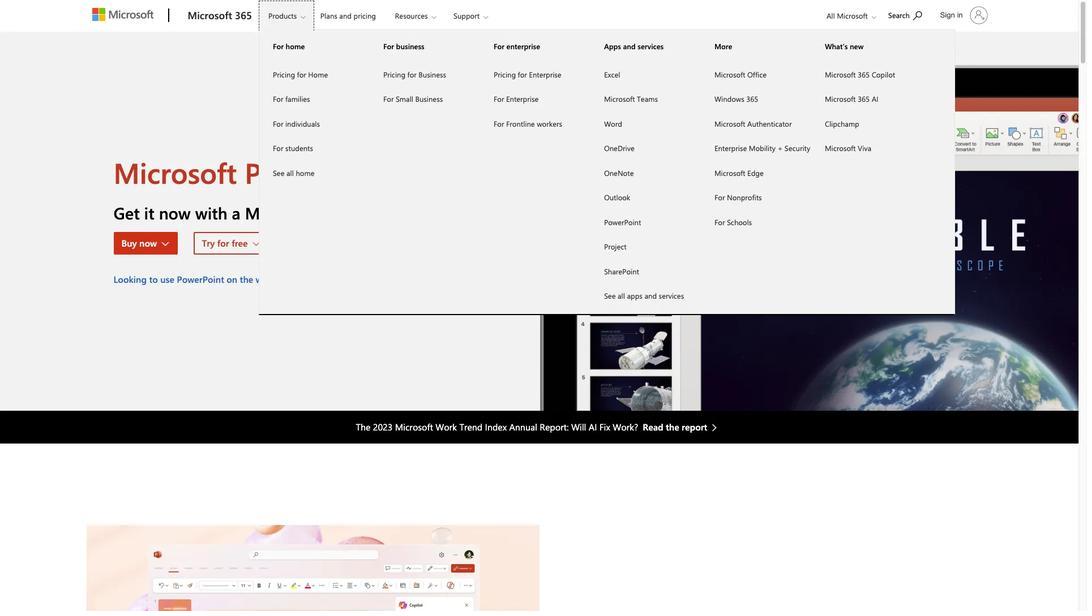 Task type: locate. For each thing, give the bounding box(es) containing it.
for left home
[[297, 69, 306, 79]]

pricing inside for enterprise element
[[494, 69, 516, 79]]

windows 365 link
[[701, 87, 811, 111]]

all for apps
[[618, 291, 625, 301]]

services inside "link"
[[659, 291, 684, 301]]

teams
[[637, 94, 658, 104]]

onedrive
[[604, 143, 635, 153]]

what's new element
[[811, 61, 922, 161]]

microsoft inside all microsoft dropdown button
[[837, 11, 868, 20]]

sign right search search box
[[941, 11, 955, 19]]

support button
[[444, 1, 497, 31]]

for
[[273, 41, 284, 51], [383, 41, 394, 51], [494, 41, 505, 51], [273, 94, 283, 104], [383, 94, 394, 104], [494, 94, 504, 104], [273, 119, 283, 128], [494, 119, 504, 128], [273, 143, 283, 153], [715, 193, 725, 202], [715, 217, 725, 227]]

viva
[[858, 143, 872, 153]]

in inside sign in link
[[957, 11, 963, 19]]

pricing up small
[[383, 69, 406, 79]]

for left small
[[383, 94, 394, 104]]

0 horizontal spatial see
[[273, 168, 285, 178]]

microsoft for microsoft teams
[[604, 94, 635, 104]]

for up the for enterprise
[[518, 69, 527, 79]]

for for for business
[[383, 41, 394, 51]]

for left business at the left top
[[383, 41, 394, 51]]

0 vertical spatial powerpoint
[[245, 154, 393, 192]]

1 vertical spatial enterprise
[[506, 94, 539, 104]]

for inside heading
[[383, 41, 394, 51]]

try for free button
[[194, 232, 269, 255]]

apps and services
[[604, 41, 664, 51]]

project
[[604, 242, 627, 251]]

for left families
[[273, 94, 283, 104]]

for up for small business
[[408, 69, 417, 79]]

pricing inside for home 'element'
[[273, 69, 295, 79]]

services down sharepoint link
[[659, 291, 684, 301]]

2 vertical spatial and
[[645, 291, 657, 301]]

onedrive link
[[591, 136, 701, 161]]

now inside dropdown button
[[139, 237, 157, 249]]

workers
[[537, 119, 562, 128]]

1 vertical spatial in
[[300, 274, 308, 286]]

in
[[957, 11, 963, 19], [300, 274, 308, 286]]

enterprise inside 'link'
[[506, 94, 539, 104]]

buy now button
[[114, 232, 178, 255]]

microsoft for microsoft viva
[[825, 143, 856, 153]]

to
[[149, 274, 158, 286]]

microsoft office link
[[701, 62, 811, 87]]

0 horizontal spatial now
[[139, 237, 157, 249]]

apps and services element
[[591, 61, 701, 308]]

2 horizontal spatial and
[[645, 291, 657, 301]]

microsoft office
[[715, 69, 767, 79]]

powerpoint inside apps and services element
[[604, 217, 641, 227]]

0 vertical spatial services
[[638, 41, 664, 51]]

microsoft viva
[[825, 143, 872, 153]]

for left nonprofits
[[715, 193, 725, 202]]

business
[[419, 69, 446, 79], [415, 94, 443, 104]]

1 vertical spatial all
[[618, 291, 625, 301]]

for left the frontline
[[494, 119, 504, 128]]

now right buy
[[139, 237, 157, 249]]

microsoft inside microsoft 365 link
[[188, 8, 232, 22]]

work?
[[613, 421, 638, 433]]

2 horizontal spatial pricing
[[494, 69, 516, 79]]

for left schools
[[715, 217, 725, 227]]

0 vertical spatial and
[[339, 11, 352, 20]]

0 vertical spatial all
[[287, 168, 294, 178]]

365 for microsoft 365
[[235, 8, 252, 22]]

microsoft for microsoft authenticator
[[715, 119, 746, 128]]

a
[[232, 202, 241, 224]]

1 vertical spatial and
[[623, 41, 636, 51]]

for inside 'element'
[[297, 69, 306, 79]]

the right on
[[240, 274, 253, 286]]

365 right windows
[[747, 94, 758, 104]]

ai inside what's new element
[[872, 94, 879, 104]]

in right search search box
[[957, 11, 963, 19]]

365 left products
[[235, 8, 252, 22]]

resources button
[[385, 1, 445, 31]]

0 vertical spatial business
[[419, 69, 446, 79]]

1 vertical spatial ai
[[589, 421, 597, 433]]

powerpoint
[[245, 154, 393, 192], [604, 217, 641, 227], [177, 274, 224, 286]]

for nonprofits link
[[701, 185, 811, 210]]

all
[[827, 11, 835, 20]]

microsoft for microsoft powerpoint
[[114, 154, 237, 192]]

+
[[778, 143, 783, 153]]

microsoft inside microsoft teams 'link'
[[604, 94, 635, 104]]

enterprise up the frontline
[[506, 94, 539, 104]]

1 horizontal spatial all
[[618, 291, 625, 301]]

for left the individuals
[[273, 119, 283, 128]]

and right apps at the top of the page
[[645, 291, 657, 301]]

0 vertical spatial ai
[[872, 94, 879, 104]]

enterprise up for enterprise 'link'
[[529, 69, 562, 79]]

word link
[[591, 111, 701, 136]]

for home element
[[259, 61, 370, 185]]

business for for small business
[[415, 94, 443, 104]]

0 horizontal spatial powerpoint
[[177, 274, 224, 286]]

edge
[[748, 168, 764, 178]]

0 vertical spatial the
[[240, 274, 253, 286]]

365 inside more element
[[747, 94, 758, 104]]

2 vertical spatial enterprise
[[715, 143, 747, 153]]

microsoft for microsoft 365 copilot
[[825, 69, 856, 79]]

in inside looking to use powerpoint on the web? sign in link
[[300, 274, 308, 286]]

sign in
[[941, 11, 963, 19]]

microsoft authenticator
[[715, 119, 792, 128]]

see inside for home 'element'
[[273, 168, 285, 178]]

1 horizontal spatial sign
[[941, 11, 955, 19]]

onenote link
[[591, 161, 701, 185]]

project link
[[591, 234, 701, 259]]

see inside "link"
[[604, 291, 616, 301]]

and inside "heading"
[[623, 41, 636, 51]]

for families
[[273, 94, 310, 104]]

for for for frontline workers
[[494, 119, 504, 128]]

for for for schools
[[715, 217, 725, 227]]

home down students
[[296, 168, 315, 178]]

1 vertical spatial see
[[604, 291, 616, 301]]

ai
[[872, 94, 879, 104], [589, 421, 597, 433]]

all down for students
[[287, 168, 294, 178]]

see down for students
[[273, 168, 285, 178]]

microsoft inside "microsoft viva" link
[[825, 143, 856, 153]]

pricing inside for business element
[[383, 69, 406, 79]]

powerpoint down students
[[245, 154, 393, 192]]

for individuals
[[273, 119, 320, 128]]

0 horizontal spatial in
[[300, 274, 308, 286]]

microsoft inside microsoft authenticator link
[[715, 119, 746, 128]]

for for for students
[[273, 143, 283, 153]]

0 vertical spatial now
[[159, 202, 191, 224]]

the
[[240, 274, 253, 286], [666, 421, 679, 433]]

all microsoft button
[[818, 1, 882, 31]]

0 horizontal spatial the
[[240, 274, 253, 286]]

powerpoint down 'outlook'
[[604, 217, 641, 227]]

microsoft 365 copilot link
[[811, 62, 922, 87]]

1 vertical spatial services
[[659, 291, 684, 301]]

for for for enterprise
[[494, 41, 505, 51]]

business right small
[[415, 94, 443, 104]]

home up pricing for home
[[286, 41, 305, 51]]

365 for microsoft 365 copilot
[[858, 69, 870, 79]]

0 vertical spatial in
[[957, 11, 963, 19]]

apps and services heading
[[591, 31, 701, 62]]

all left apps at the top of the page
[[618, 291, 625, 301]]

plans
[[320, 11, 337, 20]]

for for free
[[217, 237, 229, 249]]

now right it
[[159, 202, 191, 224]]

enterprise up microsoft edge
[[715, 143, 747, 153]]

365 down see all home link
[[321, 202, 349, 224]]

1 horizontal spatial in
[[957, 11, 963, 19]]

2 horizontal spatial powerpoint
[[604, 217, 641, 227]]

for left students
[[273, 143, 283, 153]]

and right apps
[[623, 41, 636, 51]]

1 vertical spatial now
[[139, 237, 157, 249]]

0 horizontal spatial ai
[[589, 421, 597, 433]]

1 horizontal spatial pricing
[[383, 69, 406, 79]]

0 horizontal spatial and
[[339, 11, 352, 20]]

1 vertical spatial sign
[[279, 274, 297, 286]]

microsoft for microsoft 365 ai
[[825, 94, 856, 104]]

excel
[[604, 69, 620, 79]]

2023
[[373, 421, 393, 433]]

for business
[[383, 41, 425, 51]]

1 horizontal spatial and
[[623, 41, 636, 51]]

pricing for pricing for business
[[383, 69, 406, 79]]

web?
[[256, 274, 277, 286]]

office
[[748, 69, 767, 79]]

microsoft 365 link
[[182, 1, 258, 31]]

apps
[[627, 291, 643, 301]]

mobility
[[749, 143, 776, 153]]

sign
[[941, 11, 955, 19], [279, 274, 297, 286]]

powerpoint left on
[[177, 274, 224, 286]]

business up for small business link
[[419, 69, 446, 79]]

all
[[287, 168, 294, 178], [618, 291, 625, 301]]

for right try
[[217, 237, 229, 249]]

for
[[297, 69, 306, 79], [408, 69, 417, 79], [518, 69, 527, 79], [217, 237, 229, 249]]

for for for individuals
[[273, 119, 283, 128]]

for left enterprise
[[494, 41, 505, 51]]

microsoft inside microsoft edge 'link'
[[715, 168, 746, 178]]

1 vertical spatial home
[[296, 168, 315, 178]]

clipchamp
[[825, 119, 860, 128]]

try for free
[[202, 237, 248, 249]]

all inside "link"
[[618, 291, 625, 301]]

the right read
[[666, 421, 679, 433]]

for down products
[[273, 41, 284, 51]]

looking to use powerpoint on the web? sign in link
[[114, 273, 323, 287]]

1 horizontal spatial see
[[604, 291, 616, 301]]

for down pricing for enterprise
[[494, 94, 504, 104]]

for enterprise link
[[480, 87, 591, 111]]

1 vertical spatial the
[[666, 421, 679, 433]]

in right web?
[[300, 274, 308, 286]]

home
[[286, 41, 305, 51], [296, 168, 315, 178]]

for inside dropdown button
[[217, 237, 229, 249]]

microsoft inside the "microsoft office" link
[[715, 69, 746, 79]]

products
[[268, 11, 297, 20]]

windows 365
[[715, 94, 758, 104]]

pricing up the for enterprise
[[494, 69, 516, 79]]

support
[[454, 11, 480, 20]]

microsoft inside microsoft 365 ai link
[[825, 94, 856, 104]]

home inside for home heading
[[286, 41, 305, 51]]

see for see all home
[[273, 168, 285, 178]]

0 vertical spatial sign
[[941, 11, 955, 19]]

see left apps at the top of the page
[[604, 291, 616, 301]]

and right the plans
[[339, 11, 352, 20]]

for nonprofits
[[715, 193, 762, 202]]

buy
[[121, 237, 137, 249]]

for frontline workers link
[[480, 111, 591, 136]]

microsoft 365 ai link
[[811, 87, 922, 111]]

on
[[227, 274, 237, 286]]

what's
[[825, 41, 848, 51]]

see all home
[[273, 168, 315, 178]]

microsoft viva link
[[811, 136, 922, 161]]

get it now with a microsoft 365 subscription.
[[114, 202, 448, 224]]

1 vertical spatial powerpoint
[[604, 217, 641, 227]]

0 vertical spatial see
[[273, 168, 285, 178]]

sign in link
[[934, 2, 992, 29]]

all inside for home 'element'
[[287, 168, 294, 178]]

ai left fix
[[589, 421, 597, 433]]

0 horizontal spatial pricing
[[273, 69, 295, 79]]

2 vertical spatial powerpoint
[[177, 274, 224, 286]]

plans and pricing link
[[315, 1, 381, 28]]

for for for small business
[[383, 94, 394, 104]]

2 pricing from the left
[[383, 69, 406, 79]]

1 horizontal spatial ai
[[872, 94, 879, 104]]

ai down microsoft 365 copilot link
[[872, 94, 879, 104]]

1 pricing from the left
[[273, 69, 295, 79]]

and inside "link"
[[645, 291, 657, 301]]

for inside 'link'
[[494, 94, 504, 104]]

pricing for enterprise link
[[480, 62, 591, 87]]

services up excel link
[[638, 41, 664, 51]]

will
[[571, 421, 586, 433]]

0 vertical spatial home
[[286, 41, 305, 51]]

microsoft inside microsoft 365 copilot link
[[825, 69, 856, 79]]

0 horizontal spatial all
[[287, 168, 294, 178]]

1 vertical spatial business
[[415, 94, 443, 104]]

365 down microsoft 365 copilot link
[[858, 94, 870, 104]]

sign right web?
[[279, 274, 297, 286]]

pricing up the for families
[[273, 69, 295, 79]]

365 left copilot
[[858, 69, 870, 79]]

3 pricing from the left
[[494, 69, 516, 79]]

for for for nonprofits
[[715, 193, 725, 202]]



Task type: vqa. For each thing, say whether or not it's contained in the screenshot.
the rightmost computers
no



Task type: describe. For each thing, give the bounding box(es) containing it.
device screen showing a presentation open in powerpoint image
[[539, 32, 1079, 411]]

microsoft 365 ai
[[825, 94, 879, 104]]

more heading
[[701, 31, 811, 62]]

for families link
[[259, 87, 370, 111]]

microsoft authenticator link
[[701, 111, 811, 136]]

resources
[[395, 11, 428, 20]]

for for for enterprise
[[494, 94, 504, 104]]

1 horizontal spatial the
[[666, 421, 679, 433]]

home inside see all home link
[[296, 168, 315, 178]]

what's new heading
[[811, 31, 922, 62]]

sharepoint link
[[591, 259, 701, 284]]

pricing
[[354, 11, 376, 20]]

it
[[144, 202, 154, 224]]

see all apps and services
[[604, 291, 684, 301]]

for small business link
[[370, 87, 480, 111]]

families
[[285, 94, 310, 104]]

the
[[356, 421, 371, 433]]

powerpoint link
[[591, 210, 701, 234]]

for enterprise heading
[[480, 31, 591, 62]]

small
[[396, 94, 413, 104]]

for home
[[273, 41, 305, 51]]

clipchamp link
[[811, 111, 922, 136]]

search
[[888, 10, 910, 20]]

schools
[[727, 217, 752, 227]]

more element
[[701, 61, 811, 234]]

365 for microsoft 365 ai
[[858, 94, 870, 104]]

students
[[285, 143, 313, 153]]

0 vertical spatial enterprise
[[529, 69, 562, 79]]

microsoft edge link
[[701, 161, 811, 185]]

search button
[[883, 2, 927, 27]]

Search search field
[[883, 2, 934, 27]]

excel link
[[591, 62, 701, 87]]

onenote
[[604, 168, 634, 178]]

subscription.
[[353, 202, 448, 224]]

try
[[202, 237, 215, 249]]

see all home link
[[259, 161, 370, 185]]

microsoft edge
[[715, 168, 764, 178]]

copilot
[[872, 69, 895, 79]]

for schools
[[715, 217, 752, 227]]

individuals
[[285, 119, 320, 128]]

for for business
[[408, 69, 417, 79]]

sharepoint
[[604, 266, 639, 276]]

microsoft 365 copilot
[[825, 69, 895, 79]]

looking
[[114, 274, 147, 286]]

apps
[[604, 41, 621, 51]]

for enterprise
[[494, 94, 539, 104]]

frontline
[[506, 119, 535, 128]]

the 2023 microsoft work trend index annual report: will ai fix work? read the report
[[356, 421, 708, 433]]

for for enterprise
[[518, 69, 527, 79]]

for small business
[[383, 94, 443, 104]]

1 horizontal spatial now
[[159, 202, 191, 224]]

and for plans
[[339, 11, 352, 20]]

work
[[436, 421, 457, 433]]

index
[[485, 421, 507, 433]]

use
[[160, 274, 174, 286]]

for enterprise element
[[480, 61, 591, 136]]

services inside "heading"
[[638, 41, 664, 51]]

nonprofits
[[727, 193, 762, 202]]

pricing for home
[[273, 69, 328, 79]]

see for see all apps and services
[[604, 291, 616, 301]]

microsoft powerpoint
[[114, 154, 393, 192]]

more
[[715, 41, 732, 51]]

home
[[308, 69, 328, 79]]

for students link
[[259, 136, 370, 161]]

for schools link
[[701, 210, 811, 234]]

microsoft teams link
[[591, 87, 701, 111]]

outlook
[[604, 193, 631, 202]]

1 horizontal spatial powerpoint
[[245, 154, 393, 192]]

enterprise inside more element
[[715, 143, 747, 153]]

all for home
[[287, 168, 294, 178]]

and for apps
[[623, 41, 636, 51]]

pricing for pricing for enterprise
[[494, 69, 516, 79]]

for business heading
[[370, 31, 480, 62]]

business
[[396, 41, 425, 51]]

for students
[[273, 143, 313, 153]]

microsoft for microsoft edge
[[715, 168, 746, 178]]

report
[[682, 421, 708, 433]]

enterprise
[[507, 41, 540, 51]]

microsoft image
[[92, 8, 153, 21]]

authenticator
[[748, 119, 792, 128]]

read
[[643, 421, 664, 433]]

0 horizontal spatial sign
[[279, 274, 297, 286]]

for for home
[[297, 69, 306, 79]]

pricing for business link
[[370, 62, 480, 87]]

pricing for pricing for home
[[273, 69, 295, 79]]

microsoft for microsoft 365
[[188, 8, 232, 22]]

for individuals link
[[259, 111, 370, 136]]

all microsoft
[[827, 11, 868, 20]]

365 for windows 365
[[747, 94, 758, 104]]

fix
[[600, 421, 610, 433]]

annual
[[509, 421, 537, 433]]

microsoft for microsoft office
[[715, 69, 746, 79]]

windows
[[715, 94, 745, 104]]

looking to use powerpoint on the web? sign in
[[114, 274, 308, 286]]

business for pricing for business
[[419, 69, 446, 79]]

get
[[114, 202, 140, 224]]

pricing for home link
[[259, 62, 370, 87]]

free
[[232, 237, 248, 249]]

for frontline workers
[[494, 119, 562, 128]]

pricing for enterprise
[[494, 69, 562, 79]]

report:
[[540, 421, 569, 433]]

for for for home
[[273, 41, 284, 51]]

for for for families
[[273, 94, 283, 104]]

microsoft teams
[[604, 94, 658, 104]]

for home heading
[[259, 31, 370, 62]]

for business element
[[370, 61, 480, 111]]

new
[[850, 41, 864, 51]]



